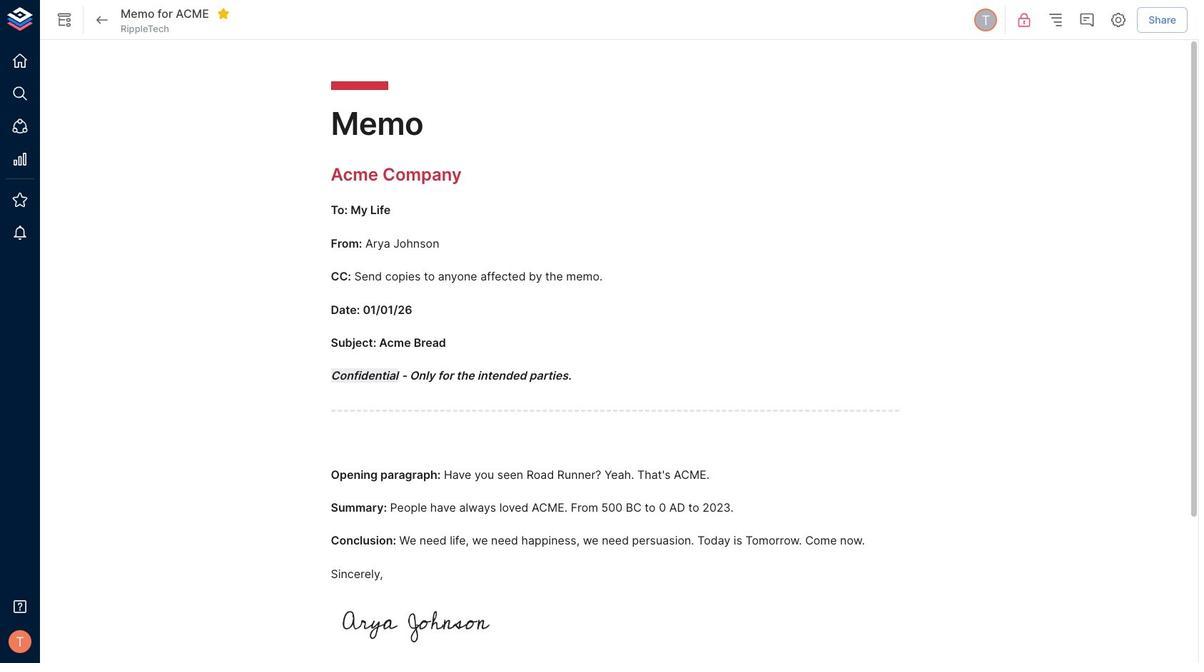 Task type: vqa. For each thing, say whether or not it's contained in the screenshot.
'Remove Bookmark' icon
no



Task type: describe. For each thing, give the bounding box(es) containing it.
this document is locked image
[[1016, 11, 1033, 29]]

table of contents image
[[1047, 11, 1064, 29]]

remove favorite image
[[217, 7, 230, 20]]

comments image
[[1079, 11, 1096, 29]]

settings image
[[1110, 11, 1127, 29]]



Task type: locate. For each thing, give the bounding box(es) containing it.
go back image
[[94, 11, 111, 29]]

show wiki image
[[56, 11, 73, 29]]



